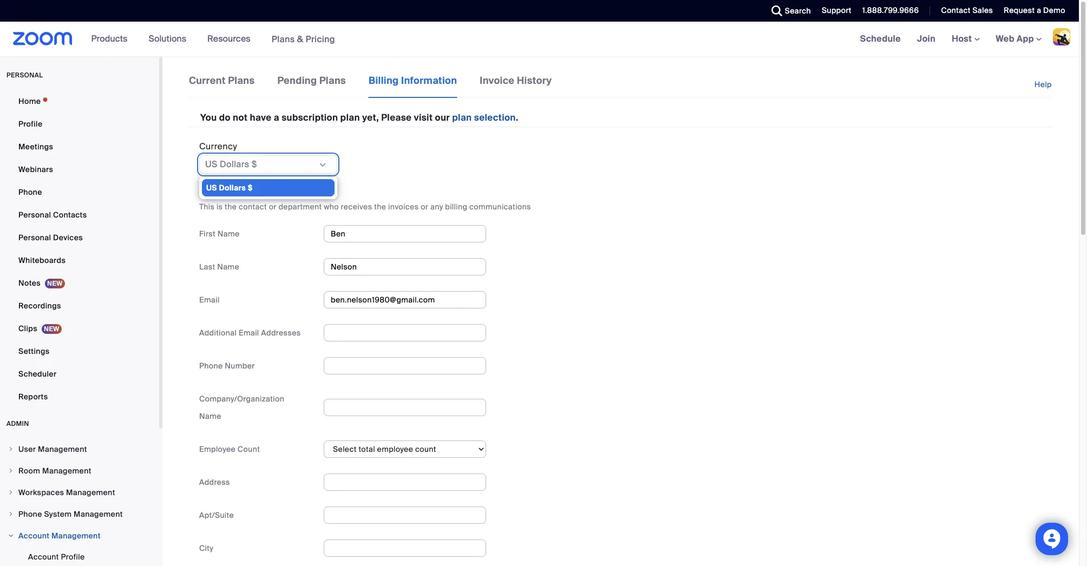 Task type: describe. For each thing, give the bounding box(es) containing it.
personal contacts link
[[0, 204, 159, 226]]

billing information
[[369, 74, 457, 87]]

personal devices
[[18, 233, 83, 243]]

webinars link
[[0, 159, 159, 180]]

host button
[[952, 33, 980, 44]]

.
[[516, 111, 519, 123]]

sales
[[973, 5, 993, 15]]

number
[[225, 361, 255, 371]]

admin
[[6, 420, 29, 428]]

our
[[435, 111, 450, 123]]

selection
[[474, 111, 516, 123]]

settings
[[18, 347, 50, 356]]

1 or from the left
[[269, 202, 277, 212]]

phone link
[[0, 181, 159, 203]]

billing contact this is the contact or department who receives the invoices or any billing communications
[[199, 185, 531, 212]]

products button
[[91, 22, 132, 56]]

contact
[[239, 202, 267, 212]]

city
[[199, 544, 213, 553]]

workspaces management
[[18, 488, 115, 498]]

billing for billing information
[[369, 74, 399, 87]]

employee
[[199, 445, 236, 454]]

admin menu menu
[[0, 439, 159, 566]]

1 vertical spatial email
[[239, 328, 259, 338]]

pricing
[[306, 33, 335, 45]]

subscription
[[282, 111, 338, 123]]

visit
[[414, 111, 433, 123]]

schedule
[[860, 33, 901, 44]]

room management
[[18, 466, 91, 476]]

apt/suite
[[199, 511, 234, 520]]

products
[[91, 33, 127, 44]]

home link
[[0, 90, 159, 112]]

$ inside list box
[[248, 183, 253, 193]]

phone for phone number
[[199, 361, 223, 371]]

plans for pending plans
[[319, 74, 346, 87]]

name for company/organization name
[[199, 412, 221, 421]]

web
[[996, 33, 1015, 44]]

workspaces
[[18, 488, 64, 498]]

additional email addresses
[[199, 328, 301, 338]]

invoice history link
[[479, 74, 553, 97]]

room management menu item
[[0, 461, 159, 481]]

current plans
[[189, 74, 255, 87]]

phone system management
[[18, 510, 123, 519]]

billing information link
[[368, 74, 458, 98]]

plans for current plans
[[228, 74, 255, 87]]

home
[[18, 96, 41, 106]]

first name
[[199, 229, 240, 239]]

last
[[199, 262, 215, 272]]

contact sales
[[941, 5, 993, 15]]

management for workspaces management
[[66, 488, 115, 498]]

meetings
[[18, 142, 53, 152]]

whiteboards link
[[0, 250, 159, 271]]

contacts
[[53, 210, 87, 220]]

hide options image
[[318, 161, 327, 169]]

right image for room management
[[8, 468, 14, 474]]

this
[[199, 202, 215, 212]]

2 or from the left
[[421, 202, 428, 212]]

solutions
[[149, 33, 186, 44]]

current plans link
[[188, 74, 255, 97]]

dollars inside dropdown button
[[220, 159, 249, 170]]

pending plans
[[277, 74, 346, 87]]

account profile
[[28, 552, 85, 562]]

personal
[[6, 71, 43, 80]]

contact inside billing contact this is the contact or department who receives the invoices or any billing communications
[[228, 185, 263, 197]]

account management
[[18, 531, 101, 541]]

history
[[517, 74, 552, 87]]

reports
[[18, 392, 48, 402]]

right image for account management
[[8, 533, 14, 539]]

phone for phone
[[18, 187, 42, 197]]

zoom logo image
[[13, 32, 72, 45]]

clips
[[18, 324, 37, 334]]

profile inside the admin menu menu
[[61, 552, 85, 562]]

account management menu item
[[0, 526, 159, 546]]

user management menu item
[[0, 439, 159, 460]]

devices
[[53, 233, 83, 243]]

pending
[[277, 74, 317, 87]]

communications
[[470, 202, 531, 212]]

personal menu menu
[[0, 90, 159, 409]]

request a demo
[[1004, 5, 1066, 15]]

address
[[199, 478, 230, 487]]

help
[[1035, 80, 1052, 89]]

right image for phone system management
[[8, 511, 14, 518]]

solutions button
[[149, 22, 191, 56]]

right image for workspaces management
[[8, 490, 14, 496]]

1 horizontal spatial a
[[1037, 5, 1042, 15]]

billing for billing contact this is the contact or department who receives the invoices or any billing communications
[[199, 185, 226, 197]]

receives
[[341, 202, 372, 212]]

pending plans link
[[277, 74, 347, 97]]

1 horizontal spatial contact
[[941, 5, 971, 15]]

information
[[401, 74, 457, 87]]

profile picture image
[[1053, 28, 1071, 45]]

profile inside "personal menu" menu
[[18, 119, 42, 129]]

0 vertical spatial email
[[199, 295, 220, 305]]

&
[[297, 33, 303, 45]]

is
[[217, 202, 223, 212]]



Task type: locate. For each thing, give the bounding box(es) containing it.
right image left user
[[8, 446, 14, 453]]

management inside "phone system management" menu item
[[74, 510, 123, 519]]

billing up please
[[369, 74, 399, 87]]

resources
[[207, 33, 251, 44]]

right image inside "phone system management" menu item
[[8, 511, 14, 518]]

right image inside room management menu item
[[8, 468, 14, 474]]

recordings link
[[0, 295, 159, 317]]

us dollars $ inside dropdown button
[[205, 159, 257, 170]]

$ up contact at the top of page
[[248, 183, 253, 193]]

plans left &
[[272, 33, 295, 45]]

management
[[38, 445, 87, 454], [42, 466, 91, 476], [66, 488, 115, 498], [74, 510, 123, 519], [51, 531, 101, 541]]

us dollars $ button
[[205, 158, 318, 171]]

plan left yet,
[[340, 111, 360, 123]]

email down last
[[199, 295, 220, 305]]

notes
[[18, 278, 41, 288]]

invoice history
[[480, 74, 552, 87]]

clips link
[[0, 318, 159, 340]]

personal devices link
[[0, 227, 159, 249]]

us
[[205, 159, 218, 170], [206, 183, 217, 193]]

phone left number
[[199, 361, 223, 371]]

plans
[[272, 33, 295, 45], [228, 74, 255, 87], [319, 74, 346, 87]]

web app
[[996, 33, 1034, 44]]

search button
[[763, 0, 814, 22]]

1 horizontal spatial or
[[421, 202, 428, 212]]

management inside account management menu item
[[51, 531, 101, 541]]

plan right our
[[452, 111, 472, 123]]

notes link
[[0, 272, 159, 294]]

plans right pending
[[319, 74, 346, 87]]

you
[[200, 111, 217, 123]]

0 horizontal spatial plans
[[228, 74, 255, 87]]

management down workspaces management menu item
[[74, 510, 123, 519]]

0 vertical spatial dollars
[[220, 159, 249, 170]]

invoice
[[480, 74, 515, 87]]

dollars down currency
[[220, 159, 249, 170]]

email right additional
[[239, 328, 259, 338]]

personal contacts
[[18, 210, 87, 220]]

1 vertical spatial dollars
[[219, 183, 246, 193]]

profile down account management menu item on the bottom left of page
[[61, 552, 85, 562]]

$ up us dollars $ list box
[[252, 159, 257, 170]]

1 vertical spatial phone
[[199, 361, 223, 371]]

0 vertical spatial billing
[[369, 74, 399, 87]]

banner
[[0, 22, 1079, 57]]

personal for personal devices
[[18, 233, 51, 243]]

phone down workspaces
[[18, 510, 42, 519]]

right image left room
[[8, 468, 14, 474]]

whiteboards
[[18, 256, 66, 265]]

us dollars $ up is
[[206, 183, 253, 193]]

right image left workspaces
[[8, 490, 14, 496]]

0 vertical spatial $
[[252, 159, 257, 170]]

demo
[[1044, 5, 1066, 15]]

profile down home
[[18, 119, 42, 129]]

name for first name
[[218, 229, 240, 239]]

account for account profile
[[28, 552, 59, 562]]

1 right image from the top
[[8, 446, 14, 453]]

have
[[250, 111, 272, 123]]

phone
[[18, 187, 42, 197], [199, 361, 223, 371], [18, 510, 42, 519]]

personal
[[18, 210, 51, 220], [18, 233, 51, 243]]

2 horizontal spatial plans
[[319, 74, 346, 87]]

email
[[199, 295, 220, 305], [239, 328, 259, 338]]

2 right image from the top
[[8, 511, 14, 518]]

1 vertical spatial a
[[274, 111, 279, 123]]

0 vertical spatial account
[[18, 531, 49, 541]]

company/organization name
[[199, 394, 284, 421]]

contact up contact at the top of page
[[228, 185, 263, 197]]

management up "account profile" link
[[51, 531, 101, 541]]

right image left account management
[[8, 533, 14, 539]]

name for last name
[[217, 262, 239, 272]]

0 vertical spatial us
[[205, 159, 218, 170]]

1 horizontal spatial plan
[[452, 111, 472, 123]]

management for room management
[[42, 466, 91, 476]]

contact
[[941, 5, 971, 15], [228, 185, 263, 197]]

1 vertical spatial right image
[[8, 490, 14, 496]]

phone number
[[199, 361, 255, 371]]

1 horizontal spatial billing
[[369, 74, 399, 87]]

dollars
[[220, 159, 249, 170], [219, 183, 246, 193]]

name right first
[[218, 229, 240, 239]]

phone down webinars
[[18, 187, 42, 197]]

the right is
[[225, 202, 237, 212]]

plan selection link
[[452, 111, 516, 123]]

us inside dropdown button
[[205, 159, 218, 170]]

a
[[1037, 5, 1042, 15], [274, 111, 279, 123]]

1 vertical spatial $
[[248, 183, 253, 193]]

contact sales link
[[933, 0, 996, 22], [941, 5, 993, 15]]

last name
[[199, 262, 239, 272]]

right image for user management
[[8, 446, 14, 453]]

contact left sales
[[941, 5, 971, 15]]

not
[[233, 111, 248, 123]]

2 the from the left
[[374, 202, 386, 212]]

plans inside product information navigation
[[272, 33, 295, 45]]

us dollars $ down currency
[[205, 159, 257, 170]]

1 plan from the left
[[340, 111, 360, 123]]

user management
[[18, 445, 87, 454]]

2 vertical spatial name
[[199, 412, 221, 421]]

0 horizontal spatial the
[[225, 202, 237, 212]]

workspaces management menu item
[[0, 483, 159, 503]]

management inside the user management menu item
[[38, 445, 87, 454]]

or
[[269, 202, 277, 212], [421, 202, 428, 212]]

right image
[[8, 446, 14, 453], [8, 490, 14, 496]]

profile link
[[0, 113, 159, 135]]

account profile link
[[0, 546, 159, 566]]

1 vertical spatial account
[[28, 552, 59, 562]]

None text field
[[324, 258, 486, 276], [324, 291, 486, 309], [324, 324, 486, 342], [324, 507, 486, 524], [324, 540, 486, 557], [324, 258, 486, 276], [324, 291, 486, 309], [324, 324, 486, 342], [324, 507, 486, 524], [324, 540, 486, 557]]

additional
[[199, 328, 237, 338]]

1 vertical spatial name
[[217, 262, 239, 272]]

plans right current
[[228, 74, 255, 87]]

management up "phone system management" menu item
[[66, 488, 115, 498]]

right image
[[8, 468, 14, 474], [8, 511, 14, 518], [8, 533, 14, 539]]

us down currency
[[205, 159, 218, 170]]

phone inside main content main content
[[199, 361, 223, 371]]

name
[[218, 229, 240, 239], [217, 262, 239, 272], [199, 412, 221, 421]]

phone inside "phone system management" menu item
[[18, 510, 42, 519]]

1 vertical spatial right image
[[8, 511, 14, 518]]

0 horizontal spatial email
[[199, 295, 220, 305]]

1 vertical spatial personal
[[18, 233, 51, 243]]

count
[[238, 445, 260, 454]]

phone system management menu item
[[0, 504, 159, 525]]

0 horizontal spatial or
[[269, 202, 277, 212]]

0 vertical spatial contact
[[941, 5, 971, 15]]

personal up whiteboards
[[18, 233, 51, 243]]

resources button
[[207, 22, 255, 56]]

name up "employee"
[[199, 412, 221, 421]]

department
[[279, 202, 322, 212]]

management inside workspaces management menu item
[[66, 488, 115, 498]]

right image inside workspaces management menu item
[[8, 490, 14, 496]]

0 vertical spatial us dollars $
[[205, 159, 257, 170]]

join
[[917, 33, 936, 44]]

a right have
[[274, 111, 279, 123]]

user
[[18, 445, 36, 454]]

1 vertical spatial contact
[[228, 185, 263, 197]]

room
[[18, 466, 40, 476]]

1 horizontal spatial email
[[239, 328, 259, 338]]

banner containing products
[[0, 22, 1079, 57]]

right image inside the user management menu item
[[8, 446, 14, 453]]

billing inside billing contact this is the contact or department who receives the invoices or any billing communications
[[199, 185, 226, 197]]

management for user management
[[38, 445, 87, 454]]

1 horizontal spatial profile
[[61, 552, 85, 562]]

2 personal from the top
[[18, 233, 51, 243]]

web app button
[[996, 33, 1042, 44]]

product information navigation
[[83, 22, 343, 57]]

main content main content
[[162, 56, 1079, 566]]

us dollars $ list box
[[202, 179, 335, 197]]

2 plan from the left
[[452, 111, 472, 123]]

1 right image from the top
[[8, 468, 14, 474]]

us inside list box
[[206, 183, 217, 193]]

please
[[381, 111, 412, 123]]

$ inside dropdown button
[[252, 159, 257, 170]]

plans & pricing link
[[272, 33, 335, 45], [272, 33, 335, 45]]

1 vertical spatial billing
[[199, 185, 226, 197]]

0 vertical spatial phone
[[18, 187, 42, 197]]

2 vertical spatial phone
[[18, 510, 42, 519]]

yet,
[[362, 111, 379, 123]]

name inside company/organization name
[[199, 412, 221, 421]]

billing
[[369, 74, 399, 87], [199, 185, 226, 197]]

1 personal from the top
[[18, 210, 51, 220]]

1.888.799.9666
[[863, 5, 919, 15]]

management up workspaces management
[[42, 466, 91, 476]]

1 horizontal spatial the
[[374, 202, 386, 212]]

1 the from the left
[[225, 202, 237, 212]]

0 vertical spatial profile
[[18, 119, 42, 129]]

first
[[199, 229, 216, 239]]

0 horizontal spatial contact
[[228, 185, 263, 197]]

0 horizontal spatial billing
[[199, 185, 226, 197]]

account for account management
[[18, 531, 49, 541]]

0 vertical spatial a
[[1037, 5, 1042, 15]]

right image inside account management menu item
[[8, 533, 14, 539]]

dollars up is
[[219, 183, 246, 193]]

us dollars $ inside list box
[[206, 183, 253, 193]]

the left invoices on the top left of the page
[[374, 202, 386, 212]]

management up room management
[[38, 445, 87, 454]]

company/organization
[[199, 394, 284, 404]]

3 right image from the top
[[8, 533, 14, 539]]

0 vertical spatial name
[[218, 229, 240, 239]]

who
[[324, 202, 339, 212]]

billing
[[445, 202, 468, 212]]

$
[[252, 159, 257, 170], [248, 183, 253, 193]]

settings link
[[0, 341, 159, 362]]

a left demo
[[1037, 5, 1042, 15]]

or left any
[[421, 202, 428, 212]]

2 right image from the top
[[8, 490, 14, 496]]

account up account profile
[[18, 531, 49, 541]]

0 horizontal spatial plan
[[340, 111, 360, 123]]

recordings
[[18, 301, 61, 311]]

account inside menu item
[[18, 531, 49, 541]]

dollars inside list box
[[219, 183, 246, 193]]

addresses
[[261, 328, 301, 338]]

support
[[822, 5, 852, 15]]

a inside main content
[[274, 111, 279, 123]]

1 vertical spatial us
[[206, 183, 217, 193]]

meetings navigation
[[852, 22, 1079, 57]]

1 vertical spatial us dollars $
[[206, 183, 253, 193]]

0 vertical spatial right image
[[8, 468, 14, 474]]

2 vertical spatial right image
[[8, 533, 14, 539]]

account down account management
[[28, 552, 59, 562]]

app
[[1017, 33, 1034, 44]]

1 vertical spatial profile
[[61, 552, 85, 562]]

us up this
[[206, 183, 217, 193]]

None text field
[[324, 225, 486, 243], [324, 357, 486, 375], [324, 399, 486, 416], [324, 474, 486, 491], [324, 225, 486, 243], [324, 357, 486, 375], [324, 399, 486, 416], [324, 474, 486, 491]]

phone for phone system management
[[18, 510, 42, 519]]

0 horizontal spatial a
[[274, 111, 279, 123]]

phone inside 'phone' link
[[18, 187, 42, 197]]

1 horizontal spatial plans
[[272, 33, 295, 45]]

employee count
[[199, 445, 260, 454]]

system
[[44, 510, 72, 519]]

personal up personal devices at the left top of page
[[18, 210, 51, 220]]

billing up this
[[199, 185, 226, 197]]

personal for personal contacts
[[18, 210, 51, 220]]

search
[[785, 6, 811, 16]]

scheduler
[[18, 369, 57, 379]]

webinars
[[18, 165, 53, 174]]

name right last
[[217, 262, 239, 272]]

request a demo link
[[996, 0, 1079, 22], [1004, 5, 1066, 15]]

plan
[[340, 111, 360, 123], [452, 111, 472, 123]]

meetings link
[[0, 136, 159, 158]]

0 vertical spatial right image
[[8, 446, 14, 453]]

right image left system
[[8, 511, 14, 518]]

or down us dollars $ list box
[[269, 202, 277, 212]]

management inside room management menu item
[[42, 466, 91, 476]]

invoices
[[388, 202, 419, 212]]

do
[[219, 111, 231, 123]]

0 vertical spatial personal
[[18, 210, 51, 220]]

profile
[[18, 119, 42, 129], [61, 552, 85, 562]]

scheduler link
[[0, 363, 159, 385]]

0 horizontal spatial profile
[[18, 119, 42, 129]]

management for account management
[[51, 531, 101, 541]]



Task type: vqa. For each thing, say whether or not it's contained in the screenshot.
Marketplace
no



